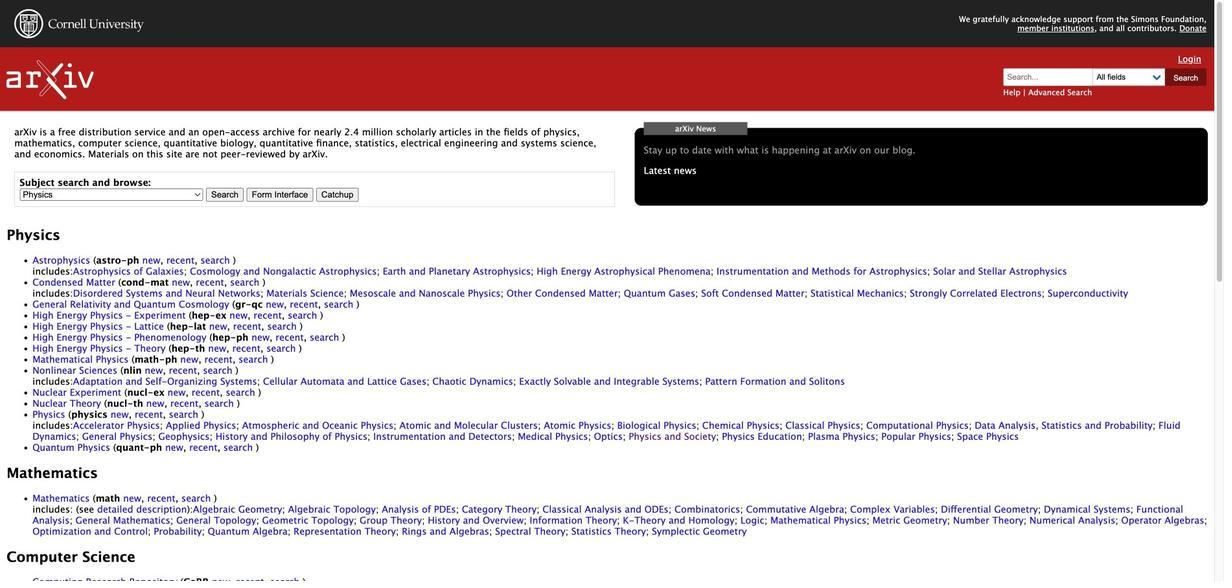 Task type: locate. For each thing, give the bounding box(es) containing it.
arxiv logo image
[[6, 60, 94, 99]]

None search field
[[14, 172, 615, 207]]

None button
[[206, 188, 244, 202]]

None submit
[[247, 188, 313, 202], [316, 188, 359, 202], [247, 188, 313, 202], [316, 188, 359, 202]]



Task type: describe. For each thing, give the bounding box(es) containing it.
cornell university image
[[14, 9, 144, 38]]

Search term or terms text field
[[1004, 69, 1100, 86]]



Task type: vqa. For each thing, say whether or not it's contained in the screenshot.
Search term or terms text box
yes



